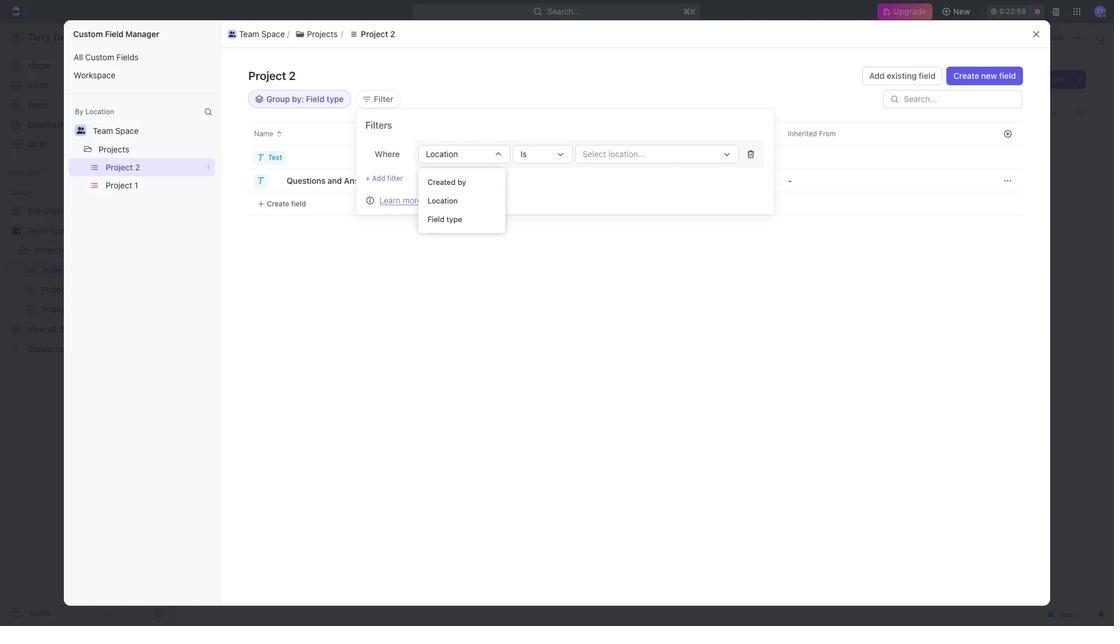 Task type: describe. For each thing, give the bounding box(es) containing it.
create new field
[[954, 71, 1017, 81]]

docs
[[28, 100, 47, 110]]

location inside dropdown button
[[426, 149, 458, 159]]

1 horizontal spatial project 2 link
[[306, 30, 358, 44]]

questions and answers inside questions and answers button
[[287, 176, 377, 185]]

field right new
[[1000, 71, 1017, 81]]

1 vertical spatial field
[[428, 215, 445, 224]]

0 horizontal spatial add task
[[312, 164, 343, 172]]

1 you from the top
[[766, 110, 778, 119]]

status inside you changed status from complete
[[811, 194, 831, 203]]

project 1 button
[[100, 176, 215, 194]]

5 you from the top
[[766, 222, 778, 230]]

Search tasks... text field
[[970, 132, 1086, 149]]

created right date
[[690, 129, 716, 138]]

task sidebar navigation tab list
[[992, 70, 1017, 138]]

on
[[837, 44, 845, 53]]

filter
[[374, 94, 394, 104]]

all custom fields button
[[69, 48, 215, 66]]

filters
[[448, 195, 469, 205]]

com
[[766, 147, 928, 165]]

search button
[[916, 104, 961, 120]]

inherited from
[[788, 129, 836, 138]]

0:22:58
[[1000, 7, 1026, 16]]

list containing team space
[[225, 27, 1029, 41]]

add description
[[188, 441, 247, 450]]

column header down search button
[[888, 122, 994, 146]]

table
[[352, 107, 373, 117]]

date
[[672, 129, 688, 138]]

2 inside button
[[390, 29, 395, 39]]

3 you from the top
[[766, 175, 778, 184]]

questions inside custom fields element
[[187, 544, 224, 554]]

from
[[819, 129, 836, 138]]

by location
[[75, 107, 114, 116]]

spaces
[[9, 188, 34, 197]]

learn more about filters link
[[380, 195, 469, 205]]

project 2 inside project 2 button
[[361, 29, 395, 39]]

assignees button
[[469, 134, 523, 147]]

this
[[807, 110, 819, 119]]

manager
[[126, 29, 159, 39]]

upgrade link
[[878, 3, 933, 20]]

search
[[931, 107, 957, 117]]

by
[[75, 107, 83, 116]]

about
[[424, 195, 446, 205]]

workspace
[[74, 70, 115, 80]]

create field button
[[253, 197, 311, 211]]

2 you from the top
[[766, 129, 778, 138]]

1 horizontal spatial add task button
[[1024, 70, 1073, 89]]

customize button
[[1001, 104, 1060, 120]]

grid containing questions and answers
[[221, 122, 1023, 597]]

2 from from the top
[[833, 175, 848, 184]]

inbox link
[[5, 76, 168, 95]]

inherited
[[788, 129, 818, 138]]

calendar
[[296, 107, 331, 117]]

Search... text field
[[904, 95, 1016, 104]]

eloisefrancis23@gmail. com
[[766, 147, 928, 165]]

created left hide button
[[556, 129, 582, 138]]

custom fields button
[[165, 509, 664, 537]]

name row
[[221, 122, 424, 146]]

1 changed from the top
[[780, 129, 809, 138]]

share button
[[874, 39, 910, 58]]

gantt link
[[392, 104, 416, 120]]

cell inside questions and answers row group
[[221, 170, 250, 193]]

name
[[254, 129, 273, 138]]

project 1
[[106, 181, 138, 190]]

list
[[261, 107, 275, 117]]

8686faf0v button
[[208, 285, 253, 299]]

questions and answers inside custom fields element
[[187, 544, 275, 554]]

17
[[862, 44, 869, 53]]

team space for the left team space link
[[28, 226, 74, 236]]

1 horizontal spatial team space button
[[225, 27, 287, 41]]

do
[[227, 275, 238, 283]]

list containing all custom fields
[[64, 48, 220, 84]]

team space /
[[195, 32, 248, 42]]

create field
[[267, 199, 306, 208]]

project 2 button
[[344, 27, 401, 41]]

- row group
[[424, 146, 994, 216]]

changed inside you changed status from complete
[[780, 194, 809, 203]]

workspace button
[[69, 66, 215, 84]]

8686faf0v
[[213, 287, 248, 296]]

-
[[788, 176, 792, 185]]

fields inside button
[[116, 52, 139, 62]]

answers inside button
[[344, 176, 377, 185]]

favorites button
[[5, 166, 45, 180]]

new
[[982, 71, 998, 81]]

nov
[[847, 44, 860, 53]]

board
[[217, 107, 239, 117]]

dashboards link
[[5, 116, 168, 134]]

1 horizontal spatial projects button
[[290, 27, 344, 41]]

field type
[[428, 215, 462, 224]]

create for create new field
[[954, 71, 980, 81]]

fields inside 'dropdown button'
[[206, 517, 235, 529]]

in
[[215, 164, 223, 172]]

automations button
[[1009, 28, 1069, 46]]

project inside project 2 button
[[361, 29, 388, 39]]

assignees
[[484, 136, 518, 145]]

task
[[821, 110, 835, 119]]

sidebar navigation
[[0, 23, 174, 627]]

1 vertical spatial team space button
[[88, 121, 144, 140]]

1 horizontal spatial add task
[[1031, 74, 1066, 84]]

team space inside list
[[239, 29, 285, 39]]

projects inside "sidebar" navigation
[[35, 246, 65, 255]]

create new field button
[[947, 67, 1023, 85]]

0 vertical spatial location
[[85, 107, 114, 116]]

empty field
[[198, 575, 241, 585]]

from inside you changed status from complete
[[833, 194, 848, 203]]

invite
[[30, 608, 50, 618]]

space inside list
[[262, 29, 285, 39]]

home
[[28, 60, 50, 70]]

description
[[205, 441, 247, 450]]

0 horizontal spatial task
[[234, 202, 252, 212]]

and inside button
[[328, 176, 342, 185]]

column header down board link
[[221, 122, 230, 146]]

eloisefrancis23@gmail.
[[849, 147, 928, 156]]

task 1
[[234, 202, 258, 212]]

1 horizontal spatial by
[[584, 129, 592, 138]]

created on nov 17
[[809, 44, 869, 53]]

1 vertical spatial projects button
[[93, 140, 135, 158]]

you changed status from complete
[[766, 194, 850, 212]]

questions inside button
[[287, 176, 326, 185]]

0 horizontal spatial projects link
[[35, 242, 136, 260]]

2 horizontal spatial projects link
[[251, 30, 299, 44]]

list containing project 2
[[64, 158, 220, 194]]

field inside questions and answers row group
[[291, 199, 306, 208]]

home link
[[5, 56, 168, 75]]

text
[[268, 153, 282, 162]]

more
[[403, 195, 422, 205]]

field right empty
[[224, 575, 241, 585]]

projects / project 2
[[215, 44, 291, 53]]



Task type: locate. For each thing, give the bounding box(es) containing it.
2 you changed status from from the top
[[766, 175, 850, 184]]

you up complete
[[766, 194, 778, 203]]

projects link
[[251, 30, 299, 44], [215, 44, 246, 53], [35, 242, 136, 260]]

2 vertical spatial list
[[64, 158, 220, 194]]

0 horizontal spatial created by
[[428, 177, 466, 187]]

you left '-'
[[766, 175, 778, 184]]

from
[[833, 129, 848, 138], [833, 175, 848, 184], [833, 194, 848, 203]]

location up the field type at the top
[[428, 196, 458, 205]]

press space to select this row. row containing -
[[424, 169, 994, 193]]

0 vertical spatial team space
[[239, 29, 285, 39]]

calendar link
[[294, 104, 331, 120]]

1 vertical spatial changed
[[780, 175, 809, 184]]

location right by
[[85, 107, 114, 116]]

team space for the bottom team space "button"
[[93, 126, 139, 136]]

type
[[447, 215, 462, 224]]

1 vertical spatial by
[[458, 177, 466, 187]]

1 vertical spatial add task
[[312, 164, 343, 172]]

0 horizontal spatial project 2 link
[[258, 44, 291, 53]]

add up customize
[[1031, 74, 1046, 84]]

1 vertical spatial add task button
[[298, 161, 347, 175]]

add task
[[1031, 74, 1066, 84], [312, 164, 343, 172]]

space inside "sidebar" navigation
[[50, 226, 74, 236]]

1 vertical spatial and
[[227, 544, 241, 554]]

1 horizontal spatial task
[[327, 164, 343, 172]]

0 vertical spatial add task
[[1031, 74, 1066, 84]]

add inside 'add description' button
[[188, 441, 203, 450]]

questions and answers row group
[[221, 146, 453, 216]]

task down name 'row'
[[327, 164, 343, 172]]

complete
[[775, 203, 807, 212]]

team space down by location
[[93, 126, 139, 136]]

0:22:58 button
[[988, 5, 1045, 19]]

0 horizontal spatial user group image
[[12, 228, 21, 235]]

task up customize
[[1048, 74, 1066, 84]]

hide inside button
[[603, 136, 618, 145]]

cell
[[424, 146, 540, 170], [540, 146, 656, 170], [656, 146, 772, 170], [772, 146, 888, 170], [888, 146, 994, 170], [994, 146, 1023, 170], [221, 170, 250, 193], [540, 170, 656, 193], [656, 170, 772, 193], [888, 170, 994, 193], [424, 193, 540, 216], [540, 193, 656, 216], [656, 193, 772, 216], [772, 193, 888, 216], [888, 193, 994, 216], [994, 193, 1023, 216]]

list
[[225, 27, 1029, 41], [64, 48, 220, 84], [64, 158, 220, 194]]

2 horizontal spatial task
[[1048, 74, 1066, 84]]

docs link
[[5, 96, 168, 114]]

status down eloisefrancis23@gmail. com
[[811, 194, 831, 203]]

automations
[[1015, 32, 1064, 42]]

1 vertical spatial created by
[[428, 177, 466, 187]]

user group image up the projects / project 2
[[229, 31, 236, 37]]

0 vertical spatial and
[[328, 176, 342, 185]]

project inside project 1 button
[[106, 181, 132, 190]]

3 changed from the top
[[780, 194, 809, 203]]

space
[[262, 29, 285, 39], [217, 32, 241, 42], [115, 126, 139, 136], [50, 226, 74, 236]]

search...
[[548, 6, 581, 16]]

0 vertical spatial create
[[954, 71, 980, 81]]

learn
[[380, 195, 401, 205]]

2 vertical spatial location
[[428, 196, 458, 205]]

create inside questions and answers row group
[[267, 199, 289, 208]]

you changed status from up you changed status from complete
[[766, 175, 850, 184]]

learn more about filters
[[380, 195, 469, 205]]

tree inside "sidebar" navigation
[[5, 202, 168, 359]]

0 horizontal spatial team space link
[[28, 222, 166, 240]]

press space to select this row. row inside questions and answers row group
[[221, 169, 424, 193]]

questions down custom fields
[[187, 544, 224, 554]]

field inside button
[[919, 71, 936, 81]]

hide for hide button
[[603, 136, 618, 145]]

all
[[74, 52, 83, 62]]

1 status from the top
[[811, 129, 831, 138]]

answers inside custom fields element
[[243, 544, 275, 554]]

2 vertical spatial from
[[833, 194, 848, 203]]

created up about
[[428, 177, 456, 187]]

press space to select this row. row containing questions and answers
[[221, 169, 424, 193]]

filter button
[[356, 90, 401, 109]]

0 vertical spatial hide
[[977, 107, 995, 117]]

1 you changed status from from the top
[[766, 129, 850, 138]]

1 vertical spatial answers
[[243, 544, 275, 554]]

3 status from the top
[[811, 194, 831, 203]]

4 you from the top
[[766, 194, 778, 203]]

2 vertical spatial task
[[234, 202, 252, 212]]

grid
[[221, 122, 1023, 597]]

1 button
[[260, 201, 276, 212]]

0 vertical spatial answers
[[344, 176, 377, 185]]

tree containing team space
[[5, 202, 168, 359]]

0 vertical spatial team space button
[[225, 27, 287, 41]]

location button
[[419, 145, 511, 164]]

⌘k
[[684, 6, 696, 16]]

1 vertical spatial location
[[426, 149, 458, 159]]

1 horizontal spatial field
[[428, 215, 445, 224]]

row group
[[994, 146, 1023, 216]]

1 vertical spatial list
[[64, 48, 220, 84]]

0 vertical spatial you changed status from
[[766, 129, 850, 138]]

add left description
[[188, 441, 203, 450]]

custom inside all custom fields button
[[85, 52, 114, 62]]

field right the existing at the right of the page
[[919, 71, 936, 81]]

2 horizontal spatial /
[[301, 32, 303, 42]]

add inside add existing field button
[[870, 71, 885, 81]]

0 horizontal spatial team space
[[28, 226, 74, 236]]

0 horizontal spatial projects button
[[93, 140, 135, 158]]

1 vertical spatial from
[[833, 175, 848, 184]]

status
[[811, 129, 831, 138], [811, 175, 831, 184], [811, 194, 831, 203]]

1 vertical spatial status
[[811, 175, 831, 184]]

0 horizontal spatial create
[[267, 199, 289, 208]]

subtasks
[[216, 483, 256, 493]]

0 horizontal spatial questions and answers
[[187, 544, 275, 554]]

add down name 'row'
[[312, 164, 325, 172]]

0 vertical spatial list
[[225, 27, 1029, 41]]

user group image down spaces
[[12, 228, 21, 235]]

team space button down by location
[[88, 121, 144, 140]]

hide button
[[963, 104, 998, 120]]

hide button
[[598, 134, 623, 147]]

questions and answers
[[287, 176, 377, 185], [187, 544, 275, 554]]

column header
[[221, 122, 230, 146], [221, 122, 250, 146], [888, 122, 994, 146]]

0 horizontal spatial questions
[[187, 544, 224, 554]]

add existing field
[[870, 71, 936, 81]]

by
[[584, 129, 592, 138], [458, 177, 466, 187]]

and down name 'row'
[[328, 176, 342, 185]]

add task up customize
[[1031, 74, 1066, 84]]

you down complete
[[766, 222, 778, 230]]

created left on
[[809, 44, 835, 53]]

changed up complete
[[780, 194, 809, 203]]

team space button
[[225, 27, 287, 41], [88, 121, 144, 140]]

0 vertical spatial task
[[1048, 74, 1066, 84]]

0 vertical spatial from
[[833, 129, 848, 138]]

create right task 1
[[267, 199, 289, 208]]

new
[[954, 6, 971, 16]]

1 vertical spatial hide
[[603, 136, 618, 145]]

team inside "sidebar" navigation
[[28, 226, 48, 236]]

1 horizontal spatial answers
[[344, 176, 377, 185]]

1 vertical spatial questions and answers
[[187, 544, 275, 554]]

projects inside list
[[307, 29, 338, 39]]

1 horizontal spatial /
[[251, 44, 253, 53]]

0 horizontal spatial team space button
[[88, 121, 144, 140]]

2 changed from the top
[[780, 175, 809, 184]]

list link
[[258, 104, 275, 120]]

in progress
[[215, 164, 262, 172]]

team
[[239, 29, 259, 39], [195, 32, 215, 42], [93, 126, 113, 136], [28, 226, 48, 236]]

answers
[[344, 176, 377, 185], [243, 544, 275, 554]]

1 from from the top
[[833, 129, 848, 138]]

1 vertical spatial you changed status from
[[766, 175, 850, 184]]

0 vertical spatial created by
[[556, 129, 592, 138]]

2 status from the top
[[811, 175, 831, 184]]

field
[[105, 29, 124, 39], [428, 215, 445, 224]]

1 vertical spatial team space link
[[28, 222, 166, 240]]

1 horizontal spatial questions
[[287, 176, 326, 185]]

changed up you changed status from complete
[[780, 175, 809, 184]]

1 vertical spatial fields
[[206, 517, 235, 529]]

2 vertical spatial custom
[[165, 517, 203, 529]]

0 vertical spatial add task button
[[1024, 70, 1073, 89]]

add left the existing at the right of the page
[[870, 71, 885, 81]]

1 vertical spatial questions
[[187, 544, 224, 554]]

1 vertical spatial team space
[[93, 126, 139, 136]]

team space up the projects / project 2
[[239, 29, 285, 39]]

upgrade
[[894, 6, 927, 16]]

you changed status from
[[766, 129, 850, 138], [766, 175, 850, 184]]

2 vertical spatial team space
[[28, 226, 74, 236]]

0 vertical spatial projects button
[[290, 27, 344, 41]]

column header down board
[[221, 122, 250, 146]]

you left 'created'
[[766, 110, 778, 119]]

1 horizontal spatial and
[[328, 176, 342, 185]]

created
[[809, 44, 835, 53], [556, 129, 582, 138], [690, 129, 716, 138], [428, 177, 456, 187]]

row
[[424, 122, 994, 146]]

questions and answers up the empty field
[[187, 544, 275, 554]]

you changed status from down this at the top right
[[766, 129, 850, 138]]

clickbot
[[766, 147, 794, 156]]

2 vertical spatial status
[[811, 194, 831, 203]]

field right 1 button
[[291, 199, 306, 208]]

dashboards
[[28, 120, 73, 129]]

0 vertical spatial custom
[[73, 29, 103, 39]]

1 horizontal spatial hide
[[977, 107, 995, 117]]

questions and answers button
[[286, 172, 384, 190]]

and inside custom fields element
[[227, 544, 241, 554]]

create left new
[[954, 71, 980, 81]]

fields down 'subtasks'
[[206, 517, 235, 529]]

customize
[[1016, 107, 1057, 117]]

to do
[[215, 275, 238, 283]]

0 vertical spatial by
[[584, 129, 592, 138]]

0 vertical spatial status
[[811, 129, 831, 138]]

field up all custom fields
[[105, 29, 124, 39]]

location down location(s)
[[426, 149, 458, 159]]

0 vertical spatial questions and answers
[[287, 176, 377, 185]]

team space inside "sidebar" navigation
[[28, 226, 74, 236]]

project 2 link
[[306, 30, 358, 44], [258, 44, 291, 53]]

table link
[[350, 104, 373, 120]]

progress
[[225, 164, 262, 172]]

1 vertical spatial custom
[[85, 52, 114, 62]]

0 vertical spatial changed
[[780, 129, 809, 138]]

2
[[390, 29, 395, 39], [350, 32, 355, 42], [286, 44, 291, 53], [257, 69, 267, 88], [289, 69, 296, 82], [135, 163, 140, 172], [276, 164, 280, 172]]

team inside list
[[239, 29, 259, 39]]

0 vertical spatial team space link
[[181, 30, 244, 44]]

add task button up customize
[[1024, 70, 1073, 89]]

favorites
[[9, 168, 40, 177]]

0 horizontal spatial fields
[[116, 52, 139, 62]]

custom for custom field manager
[[73, 29, 103, 39]]

0 horizontal spatial field
[[105, 29, 124, 39]]

created by left hide button
[[556, 129, 592, 138]]

created by up filters
[[428, 177, 466, 187]]

hide for hide dropdown button
[[977, 107, 995, 117]]

where
[[375, 149, 400, 159]]

0 vertical spatial questions
[[287, 176, 326, 185]]

0 horizontal spatial hide
[[603, 136, 618, 145]]

add task button down name 'row'
[[298, 161, 347, 175]]

created
[[780, 110, 805, 119]]

hide inside dropdown button
[[977, 107, 995, 117]]

status up you changed status from complete
[[811, 175, 831, 184]]

add task down name 'row'
[[312, 164, 343, 172]]

created by inside row
[[556, 129, 592, 138]]

custom field manager
[[73, 29, 159, 39]]

new button
[[937, 2, 978, 21]]

custom fields element
[[165, 537, 664, 589]]

you inside you changed status from complete
[[766, 194, 778, 203]]

team space button up the projects / project 2
[[225, 27, 287, 41]]

create for create field
[[267, 199, 289, 208]]

Edit task name text field
[[165, 309, 664, 331]]

by left hide button
[[584, 129, 592, 138]]

press space to select this row. row
[[424, 146, 994, 170], [221, 169, 424, 193], [424, 169, 994, 193], [424, 193, 994, 216]]

to
[[215, 275, 225, 283]]

2 vertical spatial changed
[[780, 194, 809, 203]]

fields up workspace button
[[116, 52, 139, 62]]

row containing location(s)
[[424, 122, 994, 146]]

3 from from the top
[[833, 194, 848, 203]]

field left type
[[428, 215, 445, 224]]

by up filters
[[458, 177, 466, 187]]

1 horizontal spatial created by
[[556, 129, 592, 138]]

user group image
[[229, 31, 236, 37], [12, 228, 21, 235]]

changed down 'created'
[[780, 129, 809, 138]]

status down task
[[811, 129, 831, 138]]

0 vertical spatial fields
[[116, 52, 139, 62]]

empty field button
[[165, 571, 248, 589]]

1 horizontal spatial user group image
[[229, 31, 236, 37]]

add description button
[[169, 437, 660, 455]]

project
[[361, 29, 388, 39], [320, 32, 348, 42], [258, 44, 284, 53], [201, 69, 254, 88], [248, 69, 286, 82], [106, 163, 133, 172], [106, 181, 132, 190]]

questions and answers down name 'row'
[[287, 176, 377, 185]]

inbox
[[28, 80, 48, 90]]

0 horizontal spatial answers
[[243, 544, 275, 554]]

custom inside custom fields 'dropdown button'
[[165, 517, 203, 529]]

1 horizontal spatial team space link
[[181, 30, 244, 44]]

0 vertical spatial user group image
[[229, 31, 236, 37]]

add task button
[[1024, 70, 1073, 89], [298, 161, 347, 175]]

you created this task
[[766, 110, 835, 119]]

user group image inside "sidebar" navigation
[[12, 228, 21, 235]]

task sidebar content section
[[743, 63, 986, 598]]

1 horizontal spatial projects link
[[215, 44, 246, 53]]

hide
[[977, 107, 995, 117], [603, 136, 618, 145]]

date created
[[672, 129, 716, 138]]

1 vertical spatial create
[[267, 199, 289, 208]]

1 horizontal spatial create
[[954, 71, 980, 81]]

1 horizontal spatial team space
[[93, 126, 139, 136]]

add existing field button
[[863, 67, 943, 85]]

0 horizontal spatial and
[[227, 544, 241, 554]]

empty
[[198, 575, 222, 585]]

0 horizontal spatial /
[[246, 32, 248, 42]]

1 horizontal spatial fields
[[206, 517, 235, 529]]

custom for custom fields
[[165, 517, 203, 529]]

location
[[85, 107, 114, 116], [426, 149, 458, 159], [428, 196, 458, 205]]

tree
[[5, 202, 168, 359]]

location(s)
[[440, 129, 477, 138]]

you up "clickbot"
[[766, 129, 778, 138]]

task left 1 button
[[234, 202, 252, 212]]

/
[[246, 32, 248, 42], [301, 32, 303, 42], [251, 44, 253, 53]]

and up the empty field
[[227, 544, 241, 554]]

board link
[[214, 104, 239, 120]]

1 horizontal spatial questions and answers
[[287, 176, 377, 185]]

team space down spaces
[[28, 226, 74, 236]]

questions up create field
[[287, 176, 326, 185]]

1 vertical spatial user group image
[[12, 228, 21, 235]]

0 horizontal spatial by
[[458, 177, 466, 187]]

changed
[[780, 129, 809, 138], [780, 175, 809, 184], [780, 194, 809, 203]]

1 vertical spatial task
[[327, 164, 343, 172]]

0 vertical spatial field
[[105, 29, 124, 39]]

2 horizontal spatial team space
[[239, 29, 285, 39]]



Task type: vqa. For each thing, say whether or not it's contained in the screenshot.
3 to the right
no



